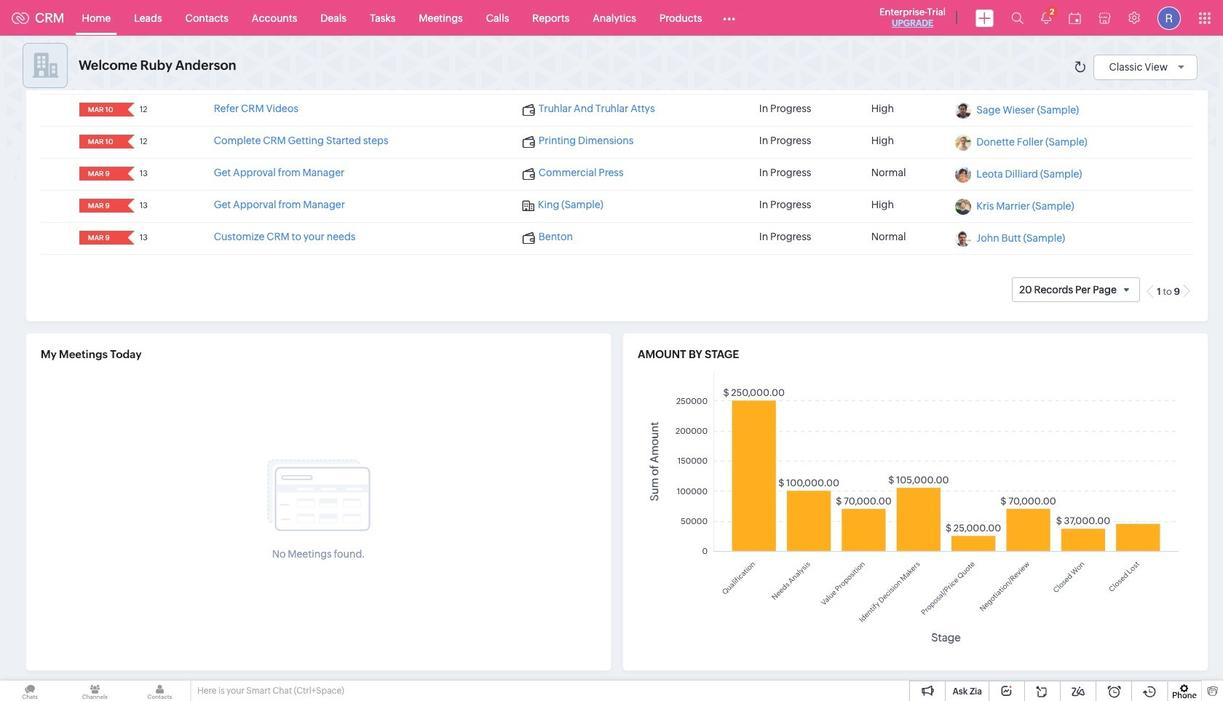 Task type: locate. For each thing, give the bounding box(es) containing it.
calendar image
[[1069, 12, 1082, 24]]

profile image
[[1158, 6, 1182, 30]]

create menu element
[[967, 0, 1003, 35]]

channels image
[[65, 681, 125, 702]]

Other Modules field
[[714, 6, 745, 30]]

None field
[[84, 103, 118, 117], [84, 135, 118, 149], [84, 167, 118, 181], [84, 199, 118, 213], [84, 231, 118, 245], [84, 103, 118, 117], [84, 135, 118, 149], [84, 167, 118, 181], [84, 199, 118, 213], [84, 231, 118, 245]]

search element
[[1003, 0, 1033, 36]]



Task type: vqa. For each thing, say whether or not it's contained in the screenshot.
Create Menu "element" at right
yes



Task type: describe. For each thing, give the bounding box(es) containing it.
create menu image
[[976, 9, 994, 27]]

signals element
[[1033, 0, 1061, 36]]

profile element
[[1150, 0, 1190, 35]]

chats image
[[0, 681, 60, 702]]

search image
[[1012, 12, 1024, 24]]

contacts image
[[130, 681, 190, 702]]

logo image
[[12, 12, 29, 24]]



